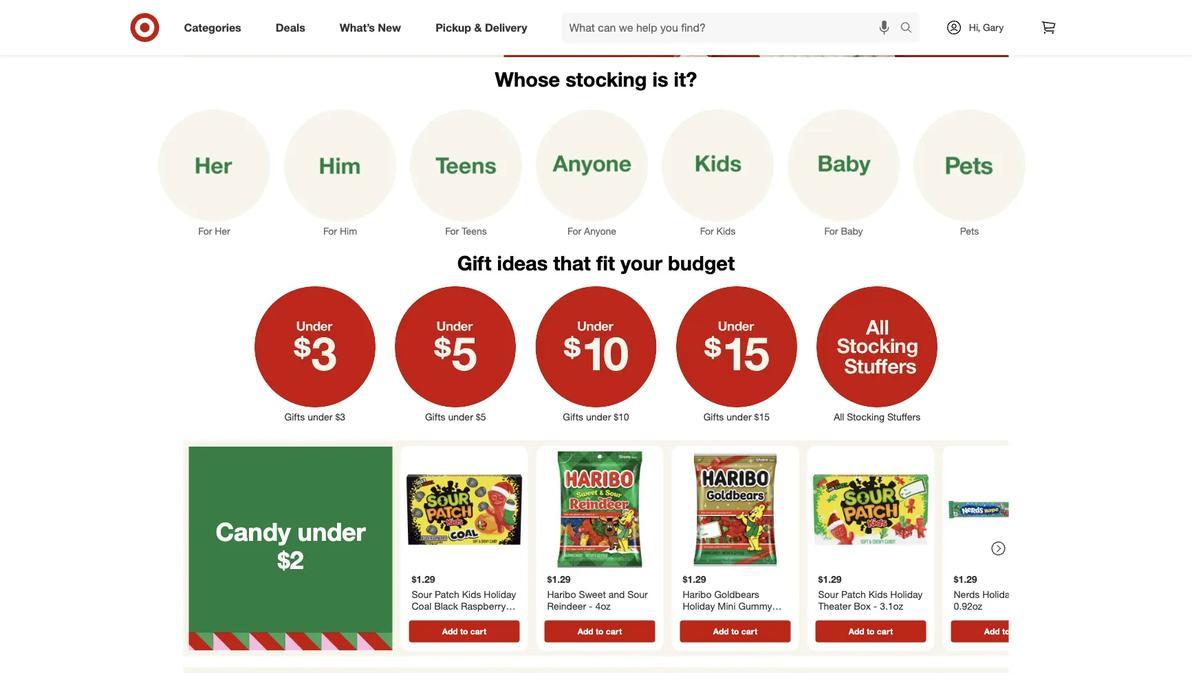 Task type: locate. For each thing, give the bounding box(es) containing it.
3 to from the left
[[732, 626, 740, 637]]

patch inside $1.29 sour patch kids holiday theater box - 3.1oz
[[842, 588, 867, 600]]

2 cart from the left
[[606, 626, 622, 637]]

1 patch from the left
[[435, 588, 460, 600]]

gifts under $10
[[563, 411, 630, 423]]

4oz inside $1.29 haribo goldbears holiday mini gummy bears - 4oz
[[717, 612, 733, 624]]

candy under $2
[[216, 516, 366, 575]]

5 for from the left
[[700, 225, 714, 237]]

1 add from the left
[[442, 626, 458, 637]]

to down sweet
[[596, 626, 604, 637]]

1 gifts from the left
[[285, 411, 305, 423]]

deals link
[[264, 12, 323, 43]]

4 for from the left
[[568, 225, 582, 237]]

under for $3
[[308, 411, 333, 423]]

3 cart from the left
[[742, 626, 758, 637]]

1 horizontal spatial sour
[[628, 588, 648, 600]]

1 carousel region from the top
[[183, 440, 1071, 667]]

2 haribo from the left
[[683, 588, 712, 600]]

5 $1.29 from the left
[[954, 573, 978, 585]]

sour inside $1.29 sour patch kids holiday theater box - 3.1oz
[[819, 588, 839, 600]]

patch for box
[[842, 588, 867, 600]]

add down $1.29 sour patch kids holiday theater box - 3.1oz
[[849, 626, 865, 637]]

add for black
[[442, 626, 458, 637]]

holiday inside $1.29 nerds holiday rope - 0.92oz
[[983, 588, 1015, 600]]

that
[[554, 250, 591, 275]]

sour
[[412, 588, 432, 600], [628, 588, 648, 600], [819, 588, 839, 600]]

0 horizontal spatial 4oz
[[596, 600, 611, 612]]

teens
[[462, 225, 487, 237]]

gifts left $10
[[563, 411, 584, 423]]

kids for $1.29 sour patch kids holiday theater box - 3.1oz
[[869, 588, 888, 600]]

4 $1.29 from the left
[[819, 573, 842, 585]]

2 add from the left
[[578, 626, 594, 637]]

is
[[653, 67, 669, 91]]

add
[[442, 626, 458, 637], [578, 626, 594, 637], [714, 626, 729, 637], [849, 626, 865, 637], [985, 626, 1001, 637]]

1 horizontal spatial 3.1oz
[[881, 600, 904, 612]]

all stocking stuffers
[[834, 411, 921, 423]]

for left baby
[[825, 225, 839, 237]]

gifts left '$15'
[[704, 411, 724, 423]]

3.1oz
[[881, 600, 904, 612], [474, 612, 497, 624]]

search
[[895, 22, 928, 35]]

5 add to cart from the left
[[985, 626, 1029, 637]]

add to cart button down mini
[[680, 620, 791, 642]]

under for $10
[[586, 411, 611, 423]]

cart
[[471, 626, 487, 637], [606, 626, 622, 637], [742, 626, 758, 637], [877, 626, 894, 637], [1013, 626, 1029, 637]]

3 add to cart button from the left
[[680, 620, 791, 642]]

$1.29 for $1.29 nerds holiday rope - 0.92oz
[[954, 573, 978, 585]]

for her
[[198, 225, 230, 237]]

$2
[[278, 545, 304, 575]]

nerds holiday rope - 0.92oz image
[[949, 451, 1065, 568]]

reindeer
[[548, 600, 587, 612]]

for left her
[[198, 225, 212, 237]]

gifts left $3
[[285, 411, 305, 423]]

add to cart button for bears
[[680, 620, 791, 642]]

holiday left nerds
[[891, 588, 923, 600]]

holiday right black
[[484, 588, 516, 600]]

4 to from the left
[[867, 626, 875, 637]]

add down black
[[442, 626, 458, 637]]

pets image
[[914, 109, 1026, 221]]

for for for her
[[198, 225, 212, 237]]

6 for from the left
[[825, 225, 839, 237]]

budget
[[668, 250, 735, 275]]

- inside $1.29 sour patch kids holiday theater box - 3.1oz
[[874, 600, 878, 612]]

to for black
[[460, 626, 468, 637]]

holiday inside $1.29 sour patch kids holiday coal black raspberry theater box - 3.1oz
[[484, 588, 516, 600]]

cart down raspberry
[[471, 626, 487, 637]]

theater inside $1.29 sour patch kids holiday coal black raspberry theater box - 3.1oz
[[412, 612, 445, 624]]

holiday inside $1.29 sour patch kids holiday theater box - 3.1oz
[[891, 588, 923, 600]]

1 horizontal spatial patch
[[842, 588, 867, 600]]

patch
[[435, 588, 460, 600], [842, 588, 867, 600]]

2 $1.29 from the left
[[548, 573, 571, 585]]

under inside candy under $2
[[298, 516, 366, 546]]

0 horizontal spatial kids
[[462, 588, 481, 600]]

2 sour from the left
[[628, 588, 648, 600]]

1 for from the left
[[198, 225, 212, 237]]

pickup & delivery
[[436, 21, 528, 34]]

holiday left mini
[[683, 600, 716, 612]]

for for for kids
[[700, 225, 714, 237]]

kids for $1.29 sour patch kids holiday coal black raspberry theater box - 3.1oz
[[462, 588, 481, 600]]

to down mini
[[732, 626, 740, 637]]

add for -
[[578, 626, 594, 637]]

for kids image
[[662, 109, 774, 221]]

4 add to cart from the left
[[849, 626, 894, 637]]

$1.29
[[412, 573, 435, 585], [548, 573, 571, 585], [683, 573, 707, 585], [819, 573, 842, 585], [954, 573, 978, 585]]

add to cart for -
[[578, 626, 622, 637]]

what's new
[[340, 21, 401, 34]]

holiday left rope on the right bottom
[[983, 588, 1015, 600]]

for left teens
[[445, 225, 459, 237]]

2 add to cart button from the left
[[545, 620, 656, 642]]

coal
[[412, 600, 432, 612]]

haribo inside $1.29 haribo sweet and sour reindeer - 4oz
[[548, 588, 577, 600]]

haribo inside $1.29 haribo goldbears holiday mini gummy bears - 4oz
[[683, 588, 712, 600]]

$1.29 inside $1.29 sour patch kids holiday theater box - 3.1oz
[[819, 573, 842, 585]]

$1.29 haribo goldbears holiday mini gummy bears - 4oz
[[683, 573, 773, 624]]

patch inside $1.29 sour patch kids holiday coal black raspberry theater box - 3.1oz
[[435, 588, 460, 600]]

to
[[460, 626, 468, 637], [596, 626, 604, 637], [732, 626, 740, 637], [867, 626, 875, 637], [1003, 626, 1011, 637]]

categories link
[[172, 12, 259, 43]]

gifts left the $5
[[425, 411, 446, 423]]

add to cart down mini
[[714, 626, 758, 637]]

gifts under $5
[[425, 411, 486, 423]]

$1.29 inside $1.29 nerds holiday rope - 0.92oz
[[954, 573, 978, 585]]

delivery
[[485, 21, 528, 34]]

add to cart
[[442, 626, 487, 637], [578, 626, 622, 637], [714, 626, 758, 637], [849, 626, 894, 637], [985, 626, 1029, 637]]

gifts for gifts under $5
[[425, 411, 446, 423]]

1 cart from the left
[[471, 626, 487, 637]]

whose
[[495, 67, 560, 91]]

1 horizontal spatial box
[[854, 600, 871, 612]]

add to cart down $1.29 nerds holiday rope - 0.92oz at the right
[[985, 626, 1029, 637]]

3 for from the left
[[445, 225, 459, 237]]

add down reindeer
[[578, 626, 594, 637]]

add to cart button down black
[[409, 620, 520, 642]]

0 horizontal spatial theater
[[412, 612, 445, 624]]

haribo for haribo goldbears holiday mini gummy bears - 4oz
[[683, 588, 712, 600]]

5 cart from the left
[[1013, 626, 1029, 637]]

mini
[[718, 600, 736, 612]]

- inside $1.29 sour patch kids holiday coal black raspberry theater box - 3.1oz
[[467, 612, 471, 624]]

0 horizontal spatial patch
[[435, 588, 460, 600]]

kids inside $1.29 sour patch kids holiday coal black raspberry theater box - 3.1oz
[[462, 588, 481, 600]]

holiday
[[484, 588, 516, 600], [891, 588, 923, 600], [983, 588, 1015, 600], [683, 600, 716, 612]]

2 horizontal spatial kids
[[869, 588, 888, 600]]

4 add to cart button from the left
[[816, 620, 927, 642]]

1 $1.29 from the left
[[412, 573, 435, 585]]

$3
[[336, 411, 346, 423]]

for left anyone on the top
[[568, 225, 582, 237]]

for inside "link"
[[323, 225, 337, 237]]

1 horizontal spatial theater
[[819, 600, 852, 612]]

$1.29 sour patch kids holiday theater box - 3.1oz
[[819, 573, 923, 612]]

add to cart button for -
[[545, 620, 656, 642]]

2 patch from the left
[[842, 588, 867, 600]]

box inside $1.29 sour patch kids holiday coal black raspberry theater box - 3.1oz
[[448, 612, 465, 624]]

$1.29 haribo sweet and sour reindeer - 4oz
[[548, 573, 648, 612]]

theater
[[819, 600, 852, 612], [412, 612, 445, 624]]

for left him
[[323, 225, 337, 237]]

3.1oz inside $1.29 sour patch kids holiday theater box - 3.1oz
[[881, 600, 904, 612]]

for up 'budget'
[[700, 225, 714, 237]]

for teens
[[445, 225, 487, 237]]

cart down the gummy
[[742, 626, 758, 637]]

$1.29 for $1.29 sour patch kids holiday theater box - 3.1oz
[[819, 573, 842, 585]]

to for box
[[867, 626, 875, 637]]

add to cart button down $1.29 sour patch kids holiday theater box - 3.1oz
[[816, 620, 927, 642]]

cart down rope on the right bottom
[[1013, 626, 1029, 637]]

1 horizontal spatial 4oz
[[717, 612, 733, 624]]

5 add from the left
[[985, 626, 1001, 637]]

4oz down "goldbears"
[[717, 612, 733, 624]]

1 sour from the left
[[412, 588, 432, 600]]

4oz right reindeer
[[596, 600, 611, 612]]

0 horizontal spatial sour
[[412, 588, 432, 600]]

0 horizontal spatial haribo
[[548, 588, 577, 600]]

4 add from the left
[[849, 626, 865, 637]]

gifts for gifts under $3
[[285, 411, 305, 423]]

under for $5
[[448, 411, 473, 423]]

1 haribo from the left
[[548, 588, 577, 600]]

3 add from the left
[[714, 626, 729, 637]]

cart down and
[[606, 626, 622, 637]]

all stocking stuffers link
[[807, 284, 948, 424]]

0 horizontal spatial box
[[448, 612, 465, 624]]

2 to from the left
[[596, 626, 604, 637]]

4oz inside $1.29 haribo sweet and sour reindeer - 4oz
[[596, 600, 611, 612]]

add down mini
[[714, 626, 729, 637]]

kids
[[717, 225, 736, 237], [462, 588, 481, 600], [869, 588, 888, 600]]

$15
[[755, 411, 770, 423]]

&
[[475, 21, 482, 34]]

3 sour from the left
[[819, 588, 839, 600]]

3 $1.29 from the left
[[683, 573, 707, 585]]

- inside $1.29 nerds holiday rope - 0.92oz
[[1044, 588, 1048, 600]]

0.92oz
[[954, 600, 983, 612]]

2 gifts from the left
[[425, 411, 446, 423]]

to down $1.29 nerds holiday rope - 0.92oz at the right
[[1003, 626, 1011, 637]]

add to cart button
[[409, 620, 520, 642], [545, 620, 656, 642], [680, 620, 791, 642], [816, 620, 927, 642], [952, 620, 1062, 642]]

add for box
[[849, 626, 865, 637]]

add down $1.29 nerds holiday rope - 0.92oz at the right
[[985, 626, 1001, 637]]

for
[[198, 225, 212, 237], [323, 225, 337, 237], [445, 225, 459, 237], [568, 225, 582, 237], [700, 225, 714, 237], [825, 225, 839, 237]]

$5
[[476, 411, 486, 423]]

add to cart button down $1.29 nerds holiday rope - 0.92oz at the right
[[952, 620, 1062, 642]]

for anyone image
[[536, 109, 648, 221]]

haribo left sweet
[[548, 588, 577, 600]]

holiday inside $1.29 haribo goldbears holiday mini gummy bears - 4oz
[[683, 600, 716, 612]]

cart down $1.29 sour patch kids holiday theater box - 3.1oz
[[877, 626, 894, 637]]

1 horizontal spatial kids
[[717, 225, 736, 237]]

haribo up bears at the right bottom of the page
[[683, 588, 712, 600]]

add for bears
[[714, 626, 729, 637]]

add to cart down $1.29 sour patch kids holiday theater box - 3.1oz
[[849, 626, 894, 637]]

box
[[854, 600, 871, 612], [448, 612, 465, 624]]

1 add to cart from the left
[[442, 626, 487, 637]]

2 for from the left
[[323, 225, 337, 237]]

black
[[434, 600, 458, 612]]

gifts
[[285, 411, 305, 423], [425, 411, 446, 423], [563, 411, 584, 423], [704, 411, 724, 423]]

gifts under $3 link
[[245, 284, 385, 424]]

kids inside $1.29 sour patch kids holiday theater box - 3.1oz
[[869, 588, 888, 600]]

2 add to cart from the left
[[578, 626, 622, 637]]

$1.29 inside $1.29 sour patch kids holiday coal black raspberry theater box - 3.1oz
[[412, 573, 435, 585]]

1 to from the left
[[460, 626, 468, 637]]

3 add to cart from the left
[[714, 626, 758, 637]]

$1.29 inside $1.29 haribo goldbears holiday mini gummy bears - 4oz
[[683, 573, 707, 585]]

gifts for gifts under $10
[[563, 411, 584, 423]]

4oz
[[596, 600, 611, 612], [717, 612, 733, 624]]

under for $15
[[727, 411, 752, 423]]

him
[[340, 225, 357, 237]]

4 gifts from the left
[[704, 411, 724, 423]]

$1.29 inside $1.29 haribo sweet and sour reindeer - 4oz
[[548, 573, 571, 585]]

4 cart from the left
[[877, 626, 894, 637]]

fit
[[597, 250, 615, 275]]

1 add to cart button from the left
[[409, 620, 520, 642]]

cart for -
[[606, 626, 622, 637]]

add to cart button down sweet
[[545, 620, 656, 642]]

- inside $1.29 haribo goldbears holiday mini gummy bears - 4oz
[[711, 612, 715, 624]]

to down raspberry
[[460, 626, 468, 637]]

carousel region
[[183, 440, 1071, 667], [183, 667, 1009, 673]]

add to cart down sweet
[[578, 626, 622, 637]]

to for -
[[596, 626, 604, 637]]

1 horizontal spatial haribo
[[683, 588, 712, 600]]

to for bears
[[732, 626, 740, 637]]

to down $1.29 sour patch kids holiday theater box - 3.1oz
[[867, 626, 875, 637]]

2 horizontal spatial sour
[[819, 588, 839, 600]]

add to cart down black
[[442, 626, 487, 637]]

3 gifts from the left
[[563, 411, 584, 423]]

add to cart for black
[[442, 626, 487, 637]]

gifts under $10 link
[[526, 284, 667, 424]]

for for for teens
[[445, 225, 459, 237]]

0 horizontal spatial 3.1oz
[[474, 612, 497, 624]]

sour inside $1.29 sour patch kids holiday coal black raspberry theater box - 3.1oz
[[412, 588, 432, 600]]

haribo
[[548, 588, 577, 600], [683, 588, 712, 600]]



Task type: vqa. For each thing, say whether or not it's contained in the screenshot.
Guest Rating button
no



Task type: describe. For each thing, give the bounding box(es) containing it.
pets
[[961, 225, 980, 237]]

add to cart for bears
[[714, 626, 758, 637]]

for him
[[323, 225, 357, 237]]

gifts under $3
[[285, 411, 346, 423]]

for him link
[[284, 109, 396, 238]]

cart for box
[[877, 626, 894, 637]]

gary
[[984, 21, 1004, 33]]

for her link
[[158, 109, 271, 238]]

box inside $1.29 sour patch kids holiday theater box - 3.1oz
[[854, 600, 871, 612]]

rope
[[1018, 588, 1041, 600]]

sour for coal
[[412, 588, 432, 600]]

and
[[609, 588, 625, 600]]

gifts under $5 link
[[385, 284, 526, 424]]

pickup & delivery link
[[424, 12, 545, 43]]

stocking
[[566, 67, 647, 91]]

for kids link
[[662, 109, 774, 238]]

baby
[[841, 225, 864, 237]]

for teens link
[[410, 109, 522, 238]]

search button
[[895, 12, 928, 45]]

candy
[[216, 516, 291, 546]]

nerds
[[954, 588, 980, 600]]

sour patch kids holiday coal black raspberry theater box - 3.1oz image
[[406, 451, 523, 568]]

patch for black
[[435, 588, 460, 600]]

stocking
[[848, 411, 885, 423]]

$1.29 for $1.29 sour patch kids holiday coal black raspberry theater box - 3.1oz
[[412, 573, 435, 585]]

2 carousel region from the top
[[183, 667, 1009, 673]]

for teens image
[[410, 109, 522, 221]]

add to cart button for box
[[816, 620, 927, 642]]

it?
[[674, 67, 698, 91]]

3.1oz inside $1.29 sour patch kids holiday coal black raspberry theater box - 3.1oz
[[474, 612, 497, 624]]

haribo goldbears holiday mini gummy bears - 4oz image
[[678, 451, 794, 568]]

gift
[[458, 250, 492, 275]]

gifts for gifts under $15
[[704, 411, 724, 423]]

ideas
[[497, 250, 548, 275]]

for for for him
[[323, 225, 337, 237]]

for him image
[[284, 109, 396, 221]]

whose stocking is it?
[[495, 67, 698, 91]]

$1.29 for $1.29 haribo goldbears holiday mini gummy bears - 4oz
[[683, 573, 707, 585]]

- inside $1.29 haribo sweet and sour reindeer - 4oz
[[589, 600, 593, 612]]

hi,
[[970, 21, 981, 33]]

your
[[621, 250, 663, 275]]

What can we help you find? suggestions appear below search field
[[561, 12, 904, 43]]

gift ideas that fit your budget
[[458, 250, 735, 275]]

categories
[[184, 21, 241, 34]]

$1.29 nerds holiday rope - 0.92oz
[[954, 573, 1048, 612]]

cart for black
[[471, 626, 487, 637]]

for her image
[[158, 109, 271, 221]]

carousel region containing candy under $2
[[183, 440, 1071, 667]]

new
[[378, 21, 401, 34]]

under for $2
[[298, 516, 366, 546]]

raspberry
[[461, 600, 506, 612]]

haribo for haribo sweet and sour reindeer - 4oz
[[548, 588, 577, 600]]

5 add to cart button from the left
[[952, 620, 1062, 642]]

for baby link
[[788, 109, 900, 238]]

gifts under $15
[[704, 411, 770, 423]]

$10
[[614, 411, 630, 423]]

add to cart button for black
[[409, 620, 520, 642]]

for for for baby
[[825, 225, 839, 237]]

what's
[[340, 21, 375, 34]]

anyone
[[584, 225, 617, 237]]

$1.29 for $1.29 haribo sweet and sour reindeer - 4oz
[[548, 573, 571, 585]]

deals
[[276, 21, 305, 34]]

$1.29 sour patch kids holiday coal black raspberry theater box - 3.1oz
[[412, 573, 516, 624]]

pets link
[[914, 109, 1026, 238]]

for baby
[[825, 225, 864, 237]]

what's new link
[[328, 12, 419, 43]]

sweet
[[579, 588, 606, 600]]

sour patch kids holiday theater box - 3.1oz image
[[813, 451, 930, 568]]

pickup
[[436, 21, 472, 34]]

stuffers
[[888, 411, 921, 423]]

cart for bears
[[742, 626, 758, 637]]

sour for theater
[[819, 588, 839, 600]]

all
[[834, 411, 845, 423]]

5 to from the left
[[1003, 626, 1011, 637]]

gifts under $15 link
[[667, 284, 807, 424]]

haribo sweet and sour reindeer - 4oz image
[[542, 451, 658, 568]]

gummy
[[739, 600, 773, 612]]

theater inside $1.29 sour patch kids holiday theater box - 3.1oz
[[819, 600, 852, 612]]

goldbears
[[715, 588, 760, 600]]

bears
[[683, 612, 708, 624]]

for anyone link
[[536, 109, 648, 238]]

sour inside $1.29 haribo sweet and sour reindeer - 4oz
[[628, 588, 648, 600]]

for anyone
[[568, 225, 617, 237]]

for kids
[[700, 225, 736, 237]]

add to cart for box
[[849, 626, 894, 637]]

for for for anyone
[[568, 225, 582, 237]]

for baby image
[[788, 109, 900, 221]]

her
[[215, 225, 230, 237]]

hi, gary
[[970, 21, 1004, 33]]



